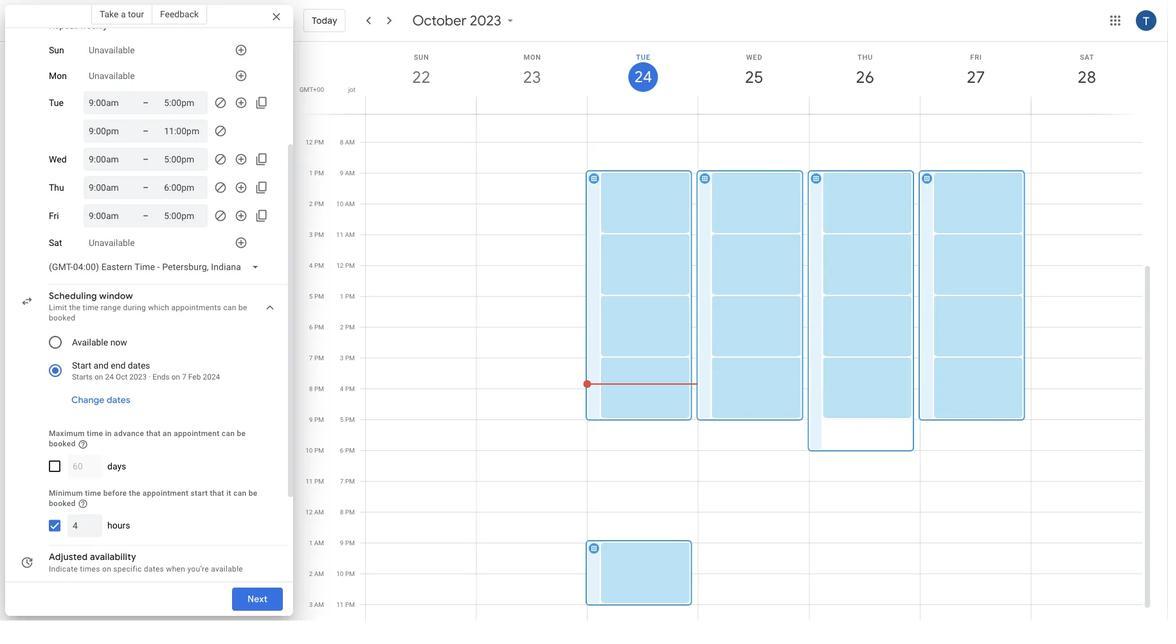Task type: vqa. For each thing, say whether or not it's contained in the screenshot.


Task type: locate. For each thing, give the bounding box(es) containing it.
6
[[309, 324, 313, 331], [340, 447, 344, 455]]

2
[[309, 200, 313, 208], [340, 324, 344, 331], [309, 571, 313, 578]]

on
[[95, 373, 103, 382], [171, 373, 180, 382], [102, 565, 111, 574]]

am down jot
[[345, 108, 355, 115]]

0 horizontal spatial mon
[[49, 71, 67, 81]]

fri for fri
[[49, 211, 59, 221]]

12 pm
[[306, 139, 324, 146], [336, 262, 355, 270]]

27 column header
[[920, 42, 1031, 114]]

booked
[[49, 314, 75, 323], [49, 440, 76, 449], [49, 499, 76, 508]]

monday, 23 october element
[[517, 62, 547, 92]]

12 up 1 am
[[305, 509, 313, 517]]

0 horizontal spatial 4 pm
[[309, 262, 324, 270]]

4 – from the top
[[143, 182, 149, 193]]

1 – from the top
[[143, 97, 149, 108]]

4
[[309, 262, 313, 270], [340, 385, 344, 393]]

11 am down gmt+00 at the top of page
[[305, 108, 324, 115]]

5 – from the top
[[143, 211, 149, 221]]

1 end time on tuesdays text field from the top
[[164, 95, 203, 111]]

Start time on Tuesdays text field
[[89, 95, 127, 111], [89, 123, 127, 139]]

dates inside adjusted availability indicate times on specific dates when you're available
[[144, 565, 164, 574]]

26 column header
[[809, 42, 921, 114]]

the down scheduling
[[69, 303, 81, 312]]

0 vertical spatial fri
[[970, 53, 982, 61]]

dates up ·
[[128, 360, 150, 371]]

that
[[146, 429, 161, 438], [210, 489, 224, 498]]

1 vertical spatial mon
[[49, 71, 67, 81]]

1 vertical spatial the
[[129, 489, 141, 498]]

minimum
[[49, 489, 83, 498]]

0 vertical spatial 4
[[309, 262, 313, 270]]

that left an
[[146, 429, 161, 438]]

11 am
[[305, 108, 324, 115], [336, 231, 355, 239]]

0 vertical spatial be
[[238, 303, 247, 312]]

1 horizontal spatial 1 pm
[[340, 293, 355, 301]]

1 pm
[[309, 169, 324, 177], [340, 293, 355, 301]]

on right "ends"
[[171, 373, 180, 382]]

0 vertical spatial 7 pm
[[309, 355, 324, 362]]

fri left the "start time on fridays" text field
[[49, 211, 59, 221]]

booked down "limit"
[[49, 314, 75, 323]]

End time on Tuesdays text field
[[164, 95, 203, 111], [164, 123, 203, 139]]

1 vertical spatial end time on tuesdays text field
[[164, 123, 203, 139]]

0 vertical spatial 11 pm
[[306, 478, 324, 486]]

thu left start time on thursdays text field
[[49, 182, 64, 193]]

booked inside minimum time before the appointment start that it can be booked
[[49, 499, 76, 508]]

1 vertical spatial 3 pm
[[340, 355, 355, 362]]

that inside maximum time in advance that an appointment can be booked
[[146, 429, 161, 438]]

0 horizontal spatial fri
[[49, 211, 59, 221]]

1 vertical spatial 2023
[[129, 373, 147, 382]]

10 right 2 am
[[336, 571, 344, 578]]

the for window
[[69, 303, 81, 312]]

0 horizontal spatial 5
[[309, 293, 313, 301]]

3 booked from the top
[[49, 499, 76, 508]]

0 vertical spatial 8
[[340, 139, 343, 146]]

1 vertical spatial 8
[[309, 385, 313, 393]]

3 – from the top
[[143, 154, 149, 165]]

10 pm up 12 am
[[306, 447, 324, 455]]

fri inside fri 27
[[970, 53, 982, 61]]

8 pm
[[309, 385, 324, 393], [340, 509, 355, 517]]

adjusted
[[49, 552, 88, 564]]

grid
[[298, 42, 1153, 622]]

time for minimum
[[85, 489, 101, 498]]

dates inside button
[[107, 395, 130, 406]]

1 horizontal spatial 2 pm
[[340, 324, 355, 331]]

0 vertical spatial 3
[[309, 231, 313, 239]]

0 horizontal spatial 3 pm
[[309, 231, 324, 239]]

on down the availability
[[102, 565, 111, 574]]

appointment
[[174, 429, 220, 438], [143, 489, 189, 498]]

Start time on Fridays text field
[[89, 208, 127, 224]]

wednesday, 25 october element
[[739, 62, 769, 92]]

sat up saturday, 28 october element
[[1080, 53, 1094, 61]]

1 vertical spatial 1 pm
[[340, 293, 355, 301]]

0 vertical spatial wed
[[746, 53, 763, 61]]

23 column header
[[476, 42, 588, 114]]

tue
[[636, 53, 651, 61], [49, 98, 64, 108]]

2 vertical spatial 1
[[309, 540, 313, 547]]

0 horizontal spatial tue
[[49, 98, 64, 108]]

1 horizontal spatial sun
[[414, 53, 429, 61]]

1 horizontal spatial 4 pm
[[340, 385, 355, 393]]

0 vertical spatial sat
[[1080, 53, 1094, 61]]

the
[[69, 303, 81, 312], [129, 489, 141, 498]]

unavailable
[[89, 45, 135, 55], [89, 71, 135, 81], [89, 238, 135, 248]]

sat inside sat 28
[[1080, 53, 1094, 61]]

10 down 9 am
[[336, 200, 343, 208]]

am up 2 am
[[314, 540, 324, 547]]

scheduling window limit the time range during which appointments can be booked
[[49, 291, 247, 323]]

2 start time on tuesdays text field from the top
[[89, 123, 127, 139]]

26
[[855, 67, 873, 88]]

can up it
[[222, 429, 235, 438]]

oct
[[116, 373, 128, 382]]

2 vertical spatial time
[[85, 489, 101, 498]]

can right it
[[233, 489, 247, 498]]

time left in
[[87, 429, 103, 438]]

sat for sat 28
[[1080, 53, 1094, 61]]

0 vertical spatial 9 pm
[[309, 416, 324, 424]]

0 horizontal spatial that
[[146, 429, 161, 438]]

0 horizontal spatial 11 pm
[[306, 478, 324, 486]]

be inside minimum time before the appointment start that it can be booked
[[249, 489, 257, 498]]

availability
[[90, 552, 136, 564]]

time inside maximum time in advance that an appointment can be booked
[[87, 429, 103, 438]]

0 vertical spatial 2023
[[470, 12, 501, 30]]

can right appointments
[[223, 303, 236, 312]]

0 vertical spatial start time on tuesdays text field
[[89, 95, 127, 111]]

22
[[411, 67, 430, 88]]

1 horizontal spatial 24
[[634, 67, 651, 87]]

1 horizontal spatial 7 pm
[[340, 478, 355, 486]]

0 horizontal spatial the
[[69, 303, 81, 312]]

am down 9 am
[[345, 200, 355, 208]]

2 end time on tuesdays text field from the top
[[164, 123, 203, 139]]

5
[[309, 293, 313, 301], [340, 416, 344, 424]]

1 vertical spatial booked
[[49, 440, 76, 449]]

am down 1 am
[[314, 571, 324, 578]]

11 down 10 am on the left
[[336, 231, 343, 239]]

friday, 27 october element
[[961, 62, 991, 92]]

am
[[314, 108, 324, 115], [345, 108, 355, 115], [345, 139, 355, 146], [345, 169, 355, 177], [345, 200, 355, 208], [345, 231, 355, 239], [314, 509, 324, 517], [314, 540, 324, 547], [314, 571, 324, 578], [314, 601, 324, 609]]

thu
[[858, 53, 873, 61], [49, 182, 64, 193]]

0 vertical spatial time
[[83, 303, 99, 312]]

0 vertical spatial the
[[69, 303, 81, 312]]

10 up 12 am
[[306, 447, 313, 455]]

1 horizontal spatial tue
[[636, 53, 651, 61]]

11 pm right 3 am
[[336, 601, 355, 609]]

0 vertical spatial 6
[[309, 324, 313, 331]]

which
[[148, 303, 169, 312]]

sat for sat
[[49, 238, 62, 248]]

change
[[71, 395, 104, 406]]

1 horizontal spatial 8 pm
[[340, 509, 355, 517]]

2023
[[470, 12, 501, 30], [129, 373, 147, 382]]

None field
[[44, 14, 136, 37], [44, 256, 269, 279], [44, 14, 136, 37], [44, 256, 269, 279]]

11 pm
[[306, 478, 324, 486], [336, 601, 355, 609]]

time left range
[[83, 303, 99, 312]]

0 horizontal spatial wed
[[49, 154, 67, 165]]

sun
[[49, 45, 64, 55], [414, 53, 429, 61]]

wed left start time on wednesdays text field
[[49, 154, 67, 165]]

0 vertical spatial mon
[[524, 53, 541, 61]]

10 pm
[[306, 447, 324, 455], [336, 571, 355, 578]]

10
[[336, 200, 343, 208], [306, 447, 313, 455], [336, 571, 344, 578]]

sat up scheduling
[[49, 238, 62, 248]]

1 unavailable from the top
[[89, 45, 135, 55]]

1 horizontal spatial wed
[[746, 53, 763, 61]]

limit
[[49, 303, 67, 312]]

12 left 8 am
[[306, 139, 313, 146]]

9 am
[[340, 169, 355, 177]]

1 horizontal spatial that
[[210, 489, 224, 498]]

sun inside sun 22
[[414, 53, 429, 61]]

october
[[413, 12, 467, 30]]

9 pm
[[309, 416, 324, 424], [340, 540, 355, 547]]

appointment right an
[[174, 429, 220, 438]]

a
[[121, 9, 126, 19]]

4 pm
[[309, 262, 324, 270], [340, 385, 355, 393]]

during
[[123, 303, 146, 312]]

12 pm left 8 am
[[306, 139, 324, 146]]

0 vertical spatial that
[[146, 429, 161, 438]]

Start time on Wednesdays text field
[[89, 152, 127, 167]]

am down gmt+00 at the top of page
[[314, 108, 324, 115]]

End time on Fridays text field
[[164, 208, 203, 224]]

1
[[309, 169, 313, 177], [340, 293, 344, 301], [309, 540, 313, 547]]

booked down minimum
[[49, 499, 76, 508]]

12 down 10 am on the left
[[336, 262, 344, 270]]

1 vertical spatial be
[[237, 429, 246, 438]]

1 vertical spatial 12
[[336, 262, 344, 270]]

fri for fri 27
[[970, 53, 982, 61]]

wed up wednesday, 25 october element
[[746, 53, 763, 61]]

option group containing available now
[[44, 329, 265, 385]]

2 vertical spatial be
[[249, 489, 257, 498]]

0 horizontal spatial 6
[[309, 324, 313, 331]]

1 horizontal spatial fri
[[970, 53, 982, 61]]

the right before
[[129, 489, 141, 498]]

1 vertical spatial dates
[[107, 395, 130, 406]]

that inside minimum time before the appointment start that it can be booked
[[210, 489, 224, 498]]

before
[[103, 489, 127, 498]]

0 vertical spatial 1 pm
[[309, 169, 324, 177]]

– for fri
[[143, 211, 149, 221]]

can inside scheduling window limit the time range during which appointments can be booked
[[223, 303, 236, 312]]

0 horizontal spatial sat
[[49, 238, 62, 248]]

take a tour
[[100, 9, 144, 19]]

24 inside 24 column header
[[634, 67, 651, 87]]

dates
[[128, 360, 150, 371], [107, 395, 130, 406], [144, 565, 164, 574]]

option group
[[44, 329, 265, 385]]

3
[[309, 231, 313, 239], [340, 355, 344, 362], [309, 601, 313, 609]]

0 horizontal spatial sun
[[49, 45, 64, 55]]

thu inside thu 26
[[858, 53, 873, 61]]

1 vertical spatial wed
[[49, 154, 67, 165]]

the inside minimum time before the appointment start that it can be booked
[[129, 489, 141, 498]]

be inside maximum time in advance that an appointment can be booked
[[237, 429, 246, 438]]

3 unavailable from the top
[[89, 238, 135, 248]]

mon for mon
[[49, 71, 67, 81]]

the inside scheduling window limit the time range during which appointments can be booked
[[69, 303, 81, 312]]

it
[[226, 489, 231, 498]]

–
[[143, 97, 149, 108], [143, 126, 149, 136], [143, 154, 149, 165], [143, 182, 149, 193], [143, 211, 149, 221]]

6 pm
[[309, 324, 324, 331], [340, 447, 355, 455]]

2 pm
[[309, 200, 324, 208], [340, 324, 355, 331]]

fri 27
[[966, 53, 984, 88]]

8
[[340, 139, 343, 146], [309, 385, 313, 393], [340, 509, 344, 517]]

1 booked from the top
[[49, 314, 75, 323]]

time left before
[[85, 489, 101, 498]]

1 horizontal spatial 5
[[340, 416, 344, 424]]

24 inside start and end dates starts on 24 oct 2023 · ends on 7 feb 2024
[[105, 373, 114, 382]]

take a tour button
[[91, 4, 152, 24]]

24
[[634, 67, 651, 87], [105, 373, 114, 382]]

1 horizontal spatial sat
[[1080, 53, 1094, 61]]

take
[[100, 9, 119, 19]]

0 horizontal spatial 10 pm
[[306, 447, 324, 455]]

tue inside tue 24
[[636, 53, 651, 61]]

1 vertical spatial 5
[[340, 416, 344, 424]]

wed inside wed 25
[[746, 53, 763, 61]]

11 pm up 12 am
[[306, 478, 324, 486]]

1 vertical spatial time
[[87, 429, 103, 438]]

0 horizontal spatial 7 pm
[[309, 355, 324, 362]]

dates left when
[[144, 565, 164, 574]]

1 vertical spatial 2 pm
[[340, 324, 355, 331]]

1 vertical spatial 9 pm
[[340, 540, 355, 547]]

thu up thursday, 26 october element
[[858, 53, 873, 61]]

booked inside maximum time in advance that an appointment can be booked
[[49, 440, 76, 449]]

dates down oct
[[107, 395, 130, 406]]

pm
[[314, 139, 324, 146], [314, 169, 324, 177], [314, 200, 324, 208], [314, 231, 324, 239], [314, 262, 324, 270], [345, 262, 355, 270], [314, 293, 324, 301], [345, 293, 355, 301], [314, 324, 324, 331], [345, 324, 355, 331], [314, 355, 324, 362], [345, 355, 355, 362], [314, 385, 324, 393], [345, 385, 355, 393], [314, 416, 324, 424], [345, 416, 355, 424], [314, 447, 324, 455], [345, 447, 355, 455], [314, 478, 324, 486], [345, 478, 355, 486], [345, 509, 355, 517], [345, 540, 355, 547], [345, 571, 355, 578], [345, 601, 355, 609]]

range
[[101, 303, 121, 312]]

0 horizontal spatial 11 am
[[305, 108, 324, 115]]

1 horizontal spatial the
[[129, 489, 141, 498]]

7
[[340, 108, 343, 115], [309, 355, 313, 362], [182, 373, 186, 382], [340, 478, 344, 486]]

2 unavailable from the top
[[89, 71, 135, 81]]

fri up the friday, 27 october element
[[970, 53, 982, 61]]

2023 right october
[[470, 12, 501, 30]]

that left it
[[210, 489, 224, 498]]

9
[[340, 169, 343, 177], [309, 416, 313, 424], [340, 540, 344, 547]]

0 horizontal spatial 4
[[309, 262, 313, 270]]

tue for tue
[[49, 98, 64, 108]]

0 vertical spatial 24
[[634, 67, 651, 87]]

1 horizontal spatial 6 pm
[[340, 447, 355, 455]]

am down 2 am
[[314, 601, 324, 609]]

3 pm
[[309, 231, 324, 239], [340, 355, 355, 362]]

0 horizontal spatial 1 pm
[[309, 169, 324, 177]]

start and end dates starts on 24 oct 2023 · ends on 7 feb 2024
[[72, 360, 220, 382]]

thu 26
[[855, 53, 873, 88]]

booked down maximum
[[49, 440, 76, 449]]

11 am down 10 am on the left
[[336, 231, 355, 239]]

dates inside start and end dates starts on 24 oct 2023 · ends on 7 feb 2024
[[128, 360, 150, 371]]

wed for wed
[[49, 154, 67, 165]]

2023 left ·
[[129, 373, 147, 382]]

end time on tuesdays text field for 2nd start time on tuesdays text box from the bottom
[[164, 95, 203, 111]]

10 pm right 2 am
[[336, 571, 355, 578]]

End time on Thursdays text field
[[164, 180, 203, 195]]

2 vertical spatial can
[[233, 489, 247, 498]]

1 vertical spatial thu
[[49, 182, 64, 193]]

wed
[[746, 53, 763, 61], [49, 154, 67, 165]]

1 vertical spatial 24
[[105, 373, 114, 382]]

0 horizontal spatial 24
[[105, 373, 114, 382]]

1 vertical spatial 4
[[340, 385, 344, 393]]

0 horizontal spatial 9 pm
[[309, 416, 324, 424]]

appointment left start
[[143, 489, 189, 498]]

time
[[83, 303, 99, 312], [87, 429, 103, 438], [85, 489, 101, 498]]

2 vertical spatial dates
[[144, 565, 164, 574]]

12 pm down 10 am on the left
[[336, 262, 355, 270]]

2 booked from the top
[[49, 440, 76, 449]]

thu for thu
[[49, 182, 64, 193]]

can
[[223, 303, 236, 312], [222, 429, 235, 438], [233, 489, 247, 498]]

time inside minimum time before the appointment start that it can be booked
[[85, 489, 101, 498]]

0 horizontal spatial 2023
[[129, 373, 147, 382]]

1 vertical spatial 2
[[340, 324, 344, 331]]

1 vertical spatial sat
[[49, 238, 62, 248]]

mon inside mon 23
[[524, 53, 541, 61]]



Task type: describe. For each thing, give the bounding box(es) containing it.
11 up 12 am
[[306, 478, 313, 486]]

1 horizontal spatial 2023
[[470, 12, 501, 30]]

2 – from the top
[[143, 126, 149, 136]]

on down the and
[[95, 373, 103, 382]]

– for wed
[[143, 154, 149, 165]]

2 vertical spatial 9
[[340, 540, 344, 547]]

1 horizontal spatial 3 pm
[[340, 355, 355, 362]]

2 vertical spatial 2
[[309, 571, 313, 578]]

23
[[522, 67, 541, 88]]

starts
[[72, 373, 93, 382]]

0 vertical spatial 2 pm
[[309, 200, 324, 208]]

october 2023 button
[[407, 12, 522, 30]]

the for time
[[129, 489, 141, 498]]

thu for thu 26
[[858, 53, 873, 61]]

1 vertical spatial 3
[[340, 355, 344, 362]]

am down 10 am on the left
[[345, 231, 355, 239]]

adjusted availability indicate times on specific dates when you're available
[[49, 552, 243, 574]]

22 column header
[[365, 42, 477, 114]]

jot
[[348, 86, 356, 93]]

28 column header
[[1031, 42, 1142, 114]]

feedback button
[[152, 4, 207, 24]]

window
[[99, 291, 133, 302]]

specific
[[113, 565, 142, 574]]

3 am
[[309, 601, 324, 609]]

24 column header
[[587, 42, 699, 114]]

1 vertical spatial 12 pm
[[336, 262, 355, 270]]

12 am
[[305, 509, 324, 517]]

available
[[72, 337, 108, 348]]

0 vertical spatial 10
[[336, 200, 343, 208]]

0 vertical spatial 9
[[340, 169, 343, 177]]

scheduling
[[49, 291, 97, 302]]

tue for tue 24
[[636, 53, 651, 61]]

appointment inside minimum time before the appointment start that it can be booked
[[143, 489, 189, 498]]

wed 25
[[744, 53, 763, 88]]

0 horizontal spatial 12 pm
[[306, 139, 324, 146]]

time inside scheduling window limit the time range during which appointments can be booked
[[83, 303, 99, 312]]

appointments
[[171, 303, 221, 312]]

in
[[105, 429, 112, 438]]

11 down gmt+00 at the top of page
[[305, 108, 313, 115]]

today button
[[303, 5, 346, 36]]

1 vertical spatial 4 pm
[[340, 385, 355, 393]]

can inside maximum time in advance that an appointment can be booked
[[222, 429, 235, 438]]

when
[[166, 565, 185, 574]]

booked inside scheduling window limit the time range during which appointments can be booked
[[49, 314, 75, 323]]

appointment inside maximum time in advance that an appointment can be booked
[[174, 429, 220, 438]]

available now
[[72, 337, 127, 348]]

unavailable for sun
[[89, 45, 135, 55]]

0 vertical spatial 5
[[309, 293, 313, 301]]

tour
[[128, 9, 144, 19]]

you're
[[187, 565, 209, 574]]

1 horizontal spatial 6
[[340, 447, 344, 455]]

sun 22
[[411, 53, 430, 88]]

1 vertical spatial 1
[[340, 293, 344, 301]]

2 vertical spatial 3
[[309, 601, 313, 609]]

Start time on Thursdays text field
[[89, 180, 127, 195]]

available
[[211, 565, 243, 574]]

7 am
[[340, 108, 355, 115]]

sat 28
[[1077, 53, 1095, 88]]

end time on tuesdays text field for second start time on tuesdays text box from the top
[[164, 123, 203, 139]]

0 vertical spatial 11 am
[[305, 108, 324, 115]]

minimum time before the appointment start that it can be booked
[[49, 489, 257, 508]]

feb
[[188, 373, 201, 382]]

0 vertical spatial 1
[[309, 169, 313, 177]]

days
[[107, 461, 126, 472]]

tuesday, 24 october, today element
[[628, 62, 658, 92]]

2 vertical spatial 8
[[340, 509, 344, 517]]

and
[[94, 360, 109, 371]]

saturday, 28 october element
[[1072, 62, 1102, 92]]

0 vertical spatial 6 pm
[[309, 324, 324, 331]]

0 vertical spatial 12
[[306, 139, 313, 146]]

0 vertical spatial 10 pm
[[306, 447, 324, 455]]

next button
[[232, 584, 283, 615]]

28
[[1077, 67, 1095, 88]]

1 vertical spatial 8 pm
[[340, 509, 355, 517]]

0 vertical spatial 4 pm
[[309, 262, 324, 270]]

1 vertical spatial 9
[[309, 416, 313, 424]]

end
[[111, 360, 126, 371]]

1 am
[[309, 540, 324, 547]]

Maximum days in advance that an appointment can be booked number field
[[73, 455, 97, 478]]

gmt+00
[[299, 86, 324, 93]]

0 vertical spatial 2
[[309, 200, 313, 208]]

1 vertical spatial 6 pm
[[340, 447, 355, 455]]

End time on Wednesdays text field
[[164, 152, 203, 167]]

tue 24
[[634, 53, 651, 87]]

2024
[[203, 373, 220, 382]]

25
[[744, 67, 762, 88]]

time for maximum
[[87, 429, 103, 438]]

advance
[[114, 429, 144, 438]]

0 horizontal spatial 5 pm
[[309, 293, 324, 301]]

am down 8 am
[[345, 169, 355, 177]]

sun for sun 22
[[414, 53, 429, 61]]

2023 inside start and end dates starts on 24 oct 2023 · ends on 7 feb 2024
[[129, 373, 147, 382]]

1 horizontal spatial 9 pm
[[340, 540, 355, 547]]

now
[[110, 337, 127, 348]]

change dates
[[71, 395, 130, 406]]

11 right 3 am
[[336, 601, 344, 609]]

indicate
[[49, 565, 78, 574]]

ends
[[153, 373, 170, 382]]

sun for sun
[[49, 45, 64, 55]]

1 horizontal spatial 4
[[340, 385, 344, 393]]

1 horizontal spatial 11 pm
[[336, 601, 355, 609]]

1 vertical spatial 10
[[306, 447, 313, 455]]

1 start time on tuesdays text field from the top
[[89, 95, 127, 111]]

10 am
[[336, 200, 355, 208]]

an
[[163, 429, 172, 438]]

25 column header
[[698, 42, 810, 114]]

start
[[72, 360, 91, 371]]

2 am
[[309, 571, 324, 578]]

be inside scheduling window limit the time range during which appointments can be booked
[[238, 303, 247, 312]]

·
[[149, 373, 151, 382]]

change dates button
[[66, 385, 136, 416]]

am up 1 am
[[314, 509, 324, 517]]

today
[[312, 15, 337, 26]]

7 inside start and end dates starts on 24 oct 2023 · ends on 7 feb 2024
[[182, 373, 186, 382]]

1 vertical spatial 11 am
[[336, 231, 355, 239]]

october 2023
[[413, 12, 501, 30]]

times
[[80, 565, 100, 574]]

grid containing 22
[[298, 42, 1153, 622]]

am down 7 am
[[345, 139, 355, 146]]

unavailable for sat
[[89, 238, 135, 248]]

2 vertical spatial 10
[[336, 571, 344, 578]]

mon for mon 23
[[524, 53, 541, 61]]

unavailable for mon
[[89, 71, 135, 81]]

sunday, 22 october element
[[406, 62, 436, 92]]

thursday, 26 october element
[[850, 62, 880, 92]]

hours
[[107, 521, 130, 531]]

– for thu
[[143, 182, 149, 193]]

start
[[191, 489, 208, 498]]

mon 23
[[522, 53, 541, 88]]

8 am
[[340, 139, 355, 146]]

27
[[966, 67, 984, 88]]

1 vertical spatial 5 pm
[[340, 416, 355, 424]]

on inside adjusted availability indicate times on specific dates when you're available
[[102, 565, 111, 574]]

maximum
[[49, 429, 85, 438]]

1 vertical spatial 7 pm
[[340, 478, 355, 486]]

1 horizontal spatial 10 pm
[[336, 571, 355, 578]]

– for tue
[[143, 97, 149, 108]]

Minimum amount of hours before the start of the appointment that it can be booked number field
[[73, 515, 97, 538]]

0 horizontal spatial 8 pm
[[309, 385, 324, 393]]

maximum time in advance that an appointment can be booked
[[49, 429, 246, 449]]

can inside minimum time before the appointment start that it can be booked
[[233, 489, 247, 498]]

2 vertical spatial 12
[[305, 509, 313, 517]]

feedback
[[160, 9, 199, 19]]

wed for wed 25
[[746, 53, 763, 61]]

next
[[247, 594, 267, 606]]



